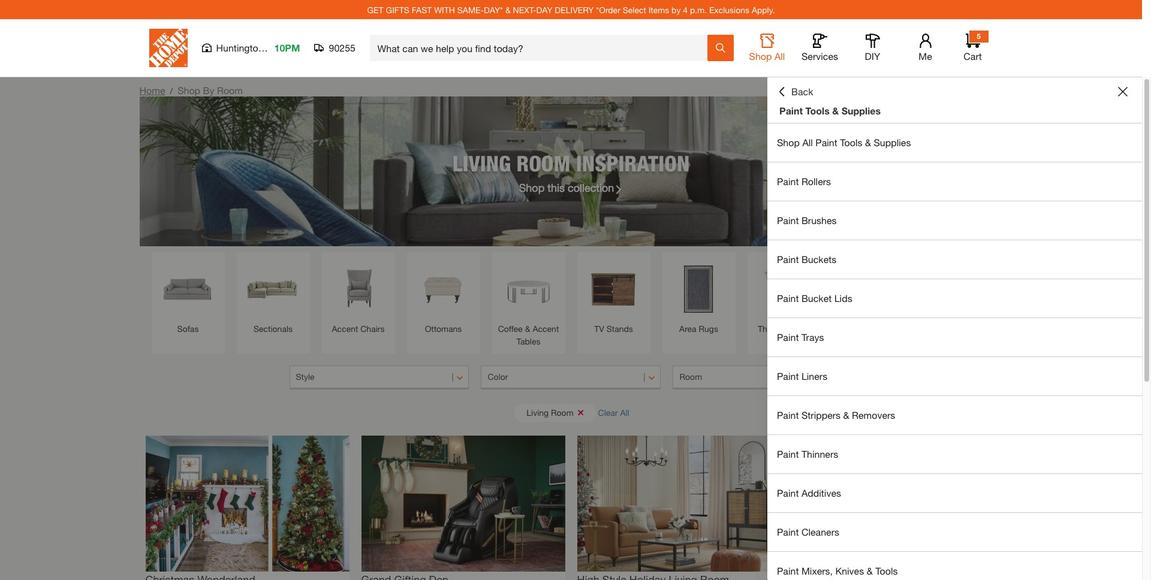 Task type: describe. For each thing, give the bounding box(es) containing it.
coffee
[[498, 324, 523, 334]]

tv
[[594, 324, 604, 334]]

color button
[[481, 366, 661, 390]]

paint bucket lids
[[777, 293, 852, 304]]

removers
[[852, 410, 895, 421]]

shop all
[[749, 50, 785, 62]]

rollers
[[802, 176, 831, 187]]

living for living room
[[527, 407, 549, 418]]

paint strippers & removers
[[777, 410, 895, 421]]

inspiration
[[576, 150, 690, 176]]

paint down paint tools & supplies
[[816, 137, 838, 148]]

get
[[367, 4, 384, 15]]

me button
[[906, 34, 945, 62]]

90255
[[329, 42, 356, 53]]

tv stands link
[[583, 258, 644, 335]]

throw
[[758, 324, 781, 334]]

paint for paint cleaners
[[777, 526, 799, 538]]

1 stretchy image image from the left
[[145, 436, 349, 572]]

collection
[[568, 181, 614, 194]]

paint trays link
[[768, 318, 1142, 357]]

0 horizontal spatial tools
[[806, 105, 830, 116]]

ottomans
[[425, 324, 462, 334]]

& right knives
[[867, 565, 873, 577]]

park
[[266, 42, 286, 53]]

throw pillows image
[[753, 258, 815, 320]]

90255 button
[[314, 42, 356, 54]]

paint cleaners link
[[768, 513, 1142, 552]]

back
[[792, 86, 813, 97]]

paint bucket lids link
[[768, 279, 1142, 318]]

paint for paint bucket lids
[[777, 293, 799, 304]]

paint for paint trays
[[777, 332, 799, 343]]

paint trays
[[777, 332, 824, 343]]

room inside button
[[680, 372, 702, 382]]

paint for paint thinners
[[777, 449, 799, 460]]

paint for paint strippers & removers
[[777, 410, 799, 421]]

1 vertical spatial tools
[[840, 137, 863, 148]]

back button
[[777, 86, 813, 98]]

paint for paint liners
[[777, 371, 799, 382]]

get gifts fast with same-day* & next-day delivery *order select items by 4 p.m. exclusions apply.
[[367, 4, 775, 15]]

paint buckets link
[[768, 240, 1142, 279]]

living for living room inspiration
[[453, 150, 511, 176]]

select
[[623, 4, 646, 15]]

paint thinners
[[777, 449, 838, 460]]

clear all button
[[598, 402, 629, 424]]

throw pillows link
[[753, 258, 815, 335]]

area rugs
[[679, 324, 718, 334]]

home link
[[139, 85, 165, 96]]

strippers
[[802, 410, 841, 421]]

paint rollers
[[777, 176, 831, 187]]

room inside button
[[551, 407, 574, 418]]

fast
[[412, 4, 432, 15]]

thinners
[[802, 449, 838, 460]]

paint rollers link
[[768, 162, 1142, 201]]

home / shop by room
[[139, 85, 243, 96]]

by
[[672, 4, 681, 15]]

shop this collection link
[[519, 180, 623, 196]]

coffee & accent tables
[[498, 324, 559, 347]]

paint additives link
[[768, 474, 1142, 513]]

ottomans image
[[413, 258, 474, 320]]

paint additives
[[777, 487, 841, 499]]

huntington park
[[216, 42, 286, 53]]

pillows
[[784, 324, 810, 334]]

paint mixers, knives & tools link
[[768, 552, 1142, 580]]

huntington
[[216, 42, 264, 53]]

same-
[[457, 4, 484, 15]]

accent chairs link
[[328, 258, 389, 335]]

coffee & accent tables link
[[498, 258, 559, 348]]

color
[[488, 372, 508, 382]]

curtains & drapes image
[[924, 258, 985, 320]]

cart 5
[[964, 32, 982, 62]]

10pm
[[274, 42, 300, 53]]

tv stands image
[[583, 258, 644, 320]]

paint for paint additives
[[777, 487, 799, 499]]

diy button
[[854, 34, 892, 62]]

day*
[[484, 4, 503, 15]]

apply.
[[752, 4, 775, 15]]

sectionals image
[[243, 258, 304, 320]]

2 horizontal spatial tools
[[876, 565, 898, 577]]

delivery
[[555, 4, 594, 15]]

coffee & accent tables image
[[498, 258, 559, 320]]

paint brushes link
[[768, 201, 1142, 240]]

2 stretchy image image from the left
[[361, 436, 565, 572]]

all for shop all paint tools & supplies
[[803, 137, 813, 148]]

the home depot logo image
[[149, 29, 187, 67]]

accent chairs
[[332, 324, 385, 334]]

diy
[[865, 50, 880, 62]]

mixers,
[[802, 565, 833, 577]]

throw blankets image
[[839, 258, 900, 320]]

paint buckets
[[777, 254, 837, 265]]

& right 'day*'
[[505, 4, 511, 15]]

area rugs link
[[668, 258, 729, 335]]

& inside coffee & accent tables
[[525, 324, 530, 334]]



Task type: vqa. For each thing, say whether or not it's contained in the screenshot.
PAINT BUCKET LIDS at the right bottom
yes



Task type: locate. For each thing, give the bounding box(es) containing it.
tools
[[806, 105, 830, 116], [840, 137, 863, 148], [876, 565, 898, 577]]

stands
[[607, 324, 633, 334]]

all for clear all
[[620, 407, 629, 418]]

shop for shop all
[[749, 50, 772, 62]]

shop inside button
[[749, 50, 772, 62]]

menu
[[768, 124, 1142, 580]]

additives
[[802, 487, 841, 499]]

paint liners
[[777, 371, 828, 382]]

accent chairs image
[[328, 258, 389, 320]]

sofas image
[[157, 258, 219, 320]]

cleaners
[[802, 526, 839, 538]]

paint for paint buckets
[[777, 254, 799, 265]]

stretchy image image
[[145, 436, 349, 572], [361, 436, 565, 572], [577, 436, 781, 572], [793, 436, 997, 572]]

0 vertical spatial living
[[453, 150, 511, 176]]

sectionals link
[[243, 258, 304, 335]]

shop for shop this collection
[[519, 181, 545, 194]]

paint left mixers, at the right bottom of page
[[777, 565, 799, 577]]

1 vertical spatial supplies
[[874, 137, 911, 148]]

1 horizontal spatial accent
[[533, 324, 559, 334]]

lids
[[835, 293, 852, 304]]

supplies
[[842, 105, 881, 116], [874, 137, 911, 148]]

home
[[139, 85, 165, 96]]

paint left cleaners
[[777, 526, 799, 538]]

paint brushes
[[777, 215, 837, 226]]

this
[[548, 181, 565, 194]]

4
[[683, 4, 688, 15]]

tables
[[517, 336, 541, 347]]

0 horizontal spatial accent
[[332, 324, 358, 334]]

3 stretchy image image from the left
[[577, 436, 781, 572]]

chairs
[[361, 324, 385, 334]]

1 horizontal spatial all
[[775, 50, 785, 62]]

room up this in the left top of the page
[[517, 150, 571, 176]]

5
[[977, 32, 981, 41]]

accent up tables
[[533, 324, 559, 334]]

gifts
[[386, 4, 410, 15]]

all for shop all
[[775, 50, 785, 62]]

paint left the thinners
[[777, 449, 799, 460]]

& up tables
[[525, 324, 530, 334]]

paint left brushes
[[777, 215, 799, 226]]

services
[[802, 50, 838, 62]]

paint left bucket
[[777, 293, 799, 304]]

shop this collection
[[519, 181, 614, 194]]

shop up paint rollers
[[777, 137, 800, 148]]

accent left chairs
[[332, 324, 358, 334]]

2 vertical spatial all
[[620, 407, 629, 418]]

&
[[505, 4, 511, 15], [832, 105, 839, 116], [865, 137, 871, 148], [525, 324, 530, 334], [843, 410, 849, 421], [867, 565, 873, 577]]

paint for paint tools & supplies
[[780, 105, 803, 116]]

feedback link image
[[1135, 203, 1151, 267]]

brushes
[[802, 215, 837, 226]]

services button
[[801, 34, 839, 62]]

& right the strippers
[[843, 410, 849, 421]]

2 accent from the left
[[533, 324, 559, 334]]

shop left this in the left top of the page
[[519, 181, 545, 194]]

1 vertical spatial all
[[803, 137, 813, 148]]

shop inside menu
[[777, 137, 800, 148]]

living
[[453, 150, 511, 176], [527, 407, 549, 418]]

paint inside "link"
[[777, 449, 799, 460]]

supplies inside menu
[[874, 137, 911, 148]]

0 horizontal spatial all
[[620, 407, 629, 418]]

all down paint tools & supplies
[[803, 137, 813, 148]]

paint left liners
[[777, 371, 799, 382]]

tools right knives
[[876, 565, 898, 577]]

throw pillows
[[758, 324, 810, 334]]

exclusions
[[709, 4, 750, 15]]

1 accent from the left
[[332, 324, 358, 334]]

0 vertical spatial supplies
[[842, 105, 881, 116]]

all up the back button
[[775, 50, 785, 62]]

What can we help you find today? search field
[[377, 35, 707, 61]]

paint left additives
[[777, 487, 799, 499]]

paint tools & supplies
[[780, 105, 881, 116]]

paint left the strippers
[[777, 410, 799, 421]]

drawer close image
[[1118, 87, 1128, 97]]

1 vertical spatial living
[[527, 407, 549, 418]]

area
[[679, 324, 697, 334]]

living room inspiration
[[453, 150, 690, 176]]

living room
[[527, 407, 574, 418]]

by
[[203, 85, 214, 96]]

paint for paint brushes
[[777, 215, 799, 226]]

shop for shop all paint tools & supplies
[[777, 137, 800, 148]]

living inside button
[[527, 407, 549, 418]]

room down area
[[680, 372, 702, 382]]

next-
[[513, 4, 536, 15]]

paint for paint rollers
[[777, 176, 799, 187]]

all right clear
[[620, 407, 629, 418]]

with
[[434, 4, 455, 15]]

knives
[[836, 565, 864, 577]]

accent inside coffee & accent tables
[[533, 324, 559, 334]]

paint left buckets
[[777, 254, 799, 265]]

day
[[536, 4, 553, 15]]

1 horizontal spatial tools
[[840, 137, 863, 148]]

1 horizontal spatial living
[[527, 407, 549, 418]]

clear
[[598, 407, 618, 418]]

me
[[919, 50, 932, 62]]

paint left trays
[[777, 332, 799, 343]]

buckets
[[802, 254, 837, 265]]

paint left rollers
[[777, 176, 799, 187]]

paint for paint mixers, knives & tools
[[777, 565, 799, 577]]

room button
[[673, 366, 853, 390]]

clear all
[[598, 407, 629, 418]]

sectionals
[[254, 324, 293, 334]]

0 vertical spatial tools
[[806, 105, 830, 116]]

& up shop all paint tools & supplies
[[832, 105, 839, 116]]

trays
[[802, 332, 824, 343]]

all inside menu
[[803, 137, 813, 148]]

p.m.
[[690, 4, 707, 15]]

tv stands
[[594, 324, 633, 334]]

paint strippers & removers link
[[768, 396, 1142, 435]]

ottomans link
[[413, 258, 474, 335]]

items
[[649, 4, 669, 15]]

shop all paint tools & supplies link
[[768, 124, 1142, 162]]

shop all button
[[748, 34, 786, 62]]

paint liners link
[[768, 357, 1142, 396]]

style button
[[289, 366, 469, 390]]

paint mixers, knives & tools
[[777, 565, 898, 577]]

shop right /
[[178, 85, 200, 96]]

bucket
[[802, 293, 832, 304]]

paint thinners link
[[768, 435, 1142, 474]]

2 horizontal spatial all
[[803, 137, 813, 148]]

style
[[296, 372, 315, 382]]

0 horizontal spatial living
[[453, 150, 511, 176]]

room down color button
[[551, 407, 574, 418]]

/
[[170, 86, 173, 96]]

all
[[775, 50, 785, 62], [803, 137, 813, 148], [620, 407, 629, 418]]

living room button
[[515, 404, 596, 422]]

rugs
[[699, 324, 718, 334]]

sofas
[[177, 324, 199, 334]]

2 vertical spatial tools
[[876, 565, 898, 577]]

tools down back
[[806, 105, 830, 116]]

shop
[[749, 50, 772, 62], [178, 85, 200, 96], [777, 137, 800, 148], [519, 181, 545, 194]]

0 vertical spatial all
[[775, 50, 785, 62]]

room right the by
[[217, 85, 243, 96]]

paint down the back button
[[780, 105, 803, 116]]

shop down apply.
[[749, 50, 772, 62]]

tools down paint tools & supplies
[[840, 137, 863, 148]]

menu containing shop all paint tools & supplies
[[768, 124, 1142, 580]]

& down paint tools & supplies
[[865, 137, 871, 148]]

room
[[217, 85, 243, 96], [517, 150, 571, 176], [680, 372, 702, 382], [551, 407, 574, 418]]

4 stretchy image image from the left
[[793, 436, 997, 572]]

area rugs image
[[668, 258, 729, 320]]



